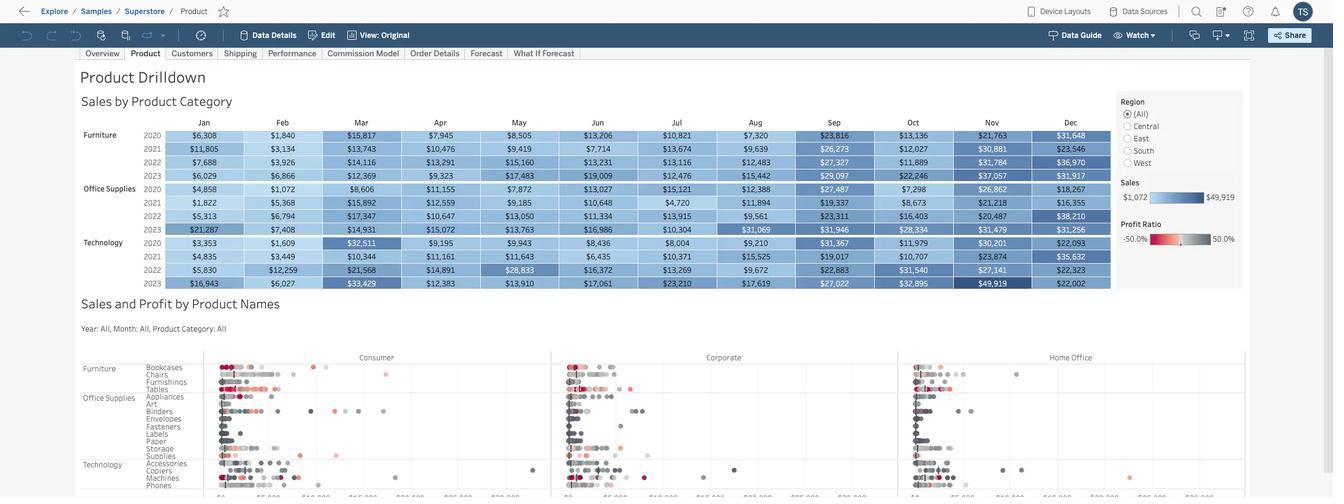 Task type: locate. For each thing, give the bounding box(es) containing it.
samples link
[[80, 7, 113, 17]]

superstore
[[125, 7, 165, 16]]

explore / samples / superstore /
[[41, 7, 173, 16]]

2 horizontal spatial /
[[169, 7, 173, 16]]

superstore link
[[124, 7, 166, 17]]

1 / from the left
[[72, 7, 77, 16]]

/ left product element
[[169, 7, 173, 16]]

samples
[[81, 7, 112, 16]]

skip to content
[[32, 9, 105, 21]]

3 / from the left
[[169, 7, 173, 16]]

/ right the to
[[72, 7, 77, 16]]

explore link
[[40, 7, 69, 17]]

1 horizontal spatial /
[[116, 7, 120, 16]]

/ right samples link
[[116, 7, 120, 16]]

/
[[72, 7, 77, 16], [116, 7, 120, 16], [169, 7, 173, 16]]

product element
[[177, 7, 211, 16]]

0 horizontal spatial /
[[72, 7, 77, 16]]



Task type: vqa. For each thing, say whether or not it's contained in the screenshot.
Subject on the top of the page
no



Task type: describe. For each thing, give the bounding box(es) containing it.
skip
[[32, 9, 53, 21]]

2 / from the left
[[116, 7, 120, 16]]

content
[[67, 9, 105, 21]]

to
[[55, 9, 65, 21]]

explore
[[41, 7, 68, 16]]

product
[[181, 7, 207, 16]]

skip to content link
[[29, 7, 125, 23]]



